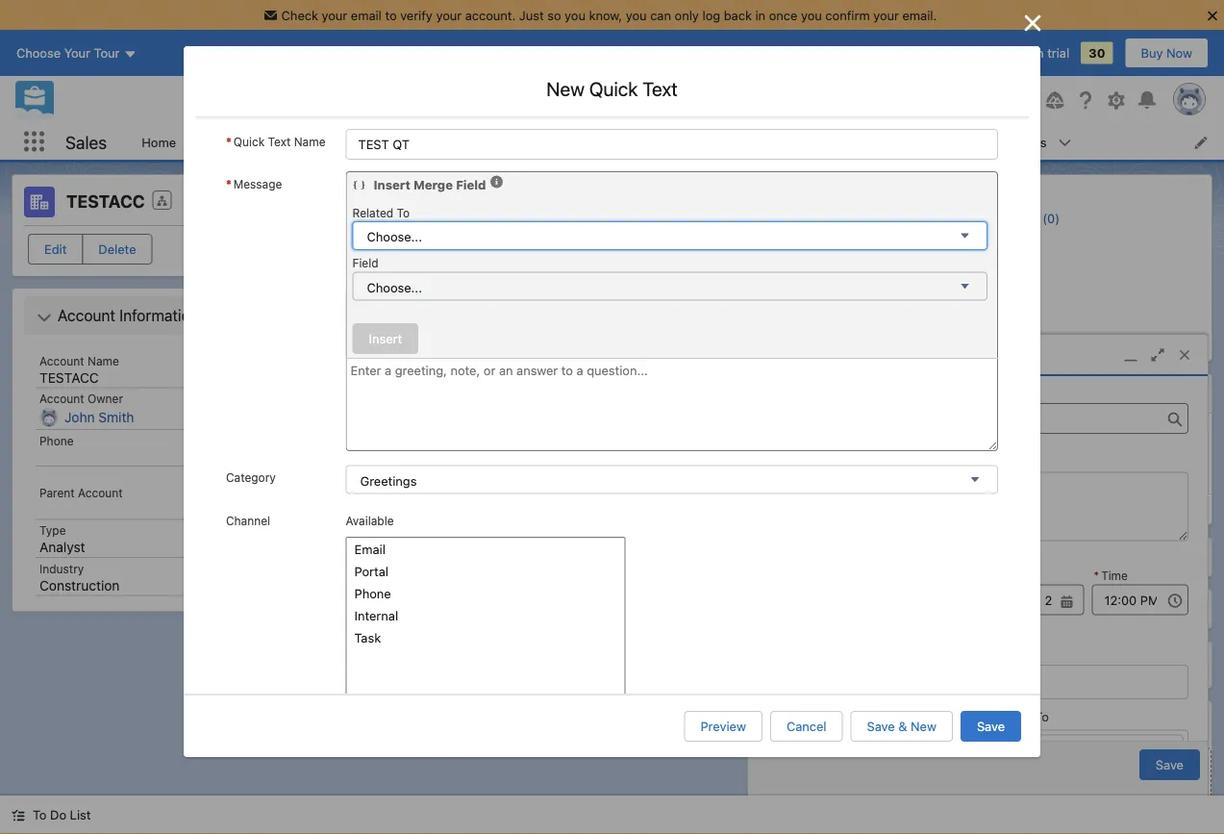 Task type: describe. For each thing, give the bounding box(es) containing it.
opportunities link
[[972, 549, 1092, 566]]

& for overdue
[[422, 342, 431, 357]]

to inside button
[[33, 808, 47, 822]]

cancel
[[787, 719, 827, 734]]

you logged a call with test contact
[[378, 493, 604, 509]]

Description text field
[[768, 472, 1189, 541]]

refresh button
[[717, 298, 764, 329]]

account for account name
[[39, 354, 84, 368]]

view
[[853, 306, 881, 321]]

contacts for contacts (1)
[[972, 386, 1032, 401]]

1 vertical spatial testacc
[[39, 369, 99, 385]]

related to inside test event dialog
[[988, 709, 1050, 724]]

files (0)
[[972, 717, 1027, 733]]

3 you from the left
[[801, 8, 823, 22]]

log
[[376, 239, 397, 254]]

choose... button
[[353, 221, 988, 250]]

contacts (1)
[[972, 386, 1054, 401]]

show
[[1031, 339, 1063, 353]]

confirm
[[826, 8, 871, 22]]

so
[[548, 8, 561, 22]]

john
[[64, 409, 95, 425]]

opportunities
[[972, 549, 1064, 565]]

feedback
[[907, 46, 964, 60]]

time
[[687, 271, 712, 286]]

description
[[768, 451, 835, 466]]

orders (0)
[[960, 263, 1021, 277]]

test contact title: email: phone:
[[937, 425, 1032, 485]]

days
[[980, 46, 1008, 60]]

all right expand
[[824, 306, 839, 321]]

• right time
[[716, 271, 722, 286]]

quotes
[[1005, 135, 1047, 149]]

account information button
[[28, 300, 284, 331]]

(10)
[[1084, 339, 1107, 353]]

details link
[[428, 183, 476, 221]]

view all link
[[852, 298, 900, 329]]

quotes list item
[[994, 124, 1084, 160]]

contacts (1)
[[960, 185, 1031, 199]]

activity
[[336, 193, 393, 211]]

leave
[[870, 46, 904, 60]]

1 vertical spatial in
[[1034, 46, 1045, 60]]

no
[[522, 525, 538, 540]]

title:
[[937, 442, 966, 456]]

1 you from the left
[[565, 8, 586, 22]]

2 horizontal spatial text default image
[[490, 175, 504, 189]]

account for account owner
[[39, 392, 84, 406]]

0 vertical spatial related
[[353, 206, 394, 219]]

overdue
[[434, 342, 487, 357]]

you
[[378, 493, 400, 507]]

category
[[226, 471, 276, 484]]

call inside button
[[411, 239, 433, 254]]

1 horizontal spatial to
[[659, 525, 671, 540]]

inverse image
[[1022, 12, 1045, 35]]

new quick text
[[547, 77, 678, 100]]

information
[[119, 306, 199, 325]]

contact inside test contact title: email: phone:
[[973, 425, 1032, 440]]

with
[[481, 493, 505, 507]]

refresh • expand all
[[718, 306, 839, 321]]

contracts (0) link
[[960, 237, 1038, 252]]

industry
[[39, 562, 84, 575]]

related inside test event dialog
[[988, 709, 1032, 724]]

1 vertical spatial field
[[353, 256, 379, 270]]

& for new
[[899, 719, 908, 734]]

email:
[[937, 456, 972, 471]]

opportunities image
[[937, 211, 950, 224]]

days left in trial
[[980, 46, 1070, 60]]

preview button
[[685, 711, 763, 742]]

time
[[1102, 569, 1129, 583]]

save & new
[[868, 719, 937, 734]]

contacts image
[[772, 737, 795, 760]]

insert merge field
[[374, 177, 486, 191]]

filters:
[[626, 271, 665, 286]]

3 your from the left
[[874, 8, 900, 22]]

contacts list item
[[373, 124, 474, 160]]

preview
[[701, 719, 747, 734]]

0 horizontal spatial name
[[88, 354, 119, 368]]

new event
[[683, 239, 745, 254]]

test event dialog
[[748, 334, 1210, 813]]

accounts list item
[[270, 124, 373, 160]]

save inside test event dialog
[[1156, 758, 1185, 772]]

cases (0)
[[960, 315, 1016, 329]]

test event
[[791, 347, 866, 362]]

owner
[[88, 392, 123, 406]]

text default image inside to do list button
[[12, 809, 25, 822]]

edit parent account image
[[258, 502, 272, 516]]

expand
[[778, 306, 821, 321]]

files element
[[924, 701, 1213, 834]]

details
[[428, 193, 476, 211]]

0 horizontal spatial save button
[[961, 711, 1022, 742]]

upcoming
[[355, 342, 419, 357]]

new for new event
[[683, 239, 709, 254]]

email
[[351, 8, 382, 22]]

contacts link
[[373, 124, 449, 160]]

account.
[[465, 8, 516, 22]]

2 your from the left
[[436, 8, 462, 22]]

• left 2023 at left bottom
[[409, 438, 415, 453]]

2023
[[418, 438, 451, 453]]

1 vertical spatial call
[[376, 472, 400, 488]]

call
[[457, 493, 477, 507]]

name inside test event dialog
[[768, 709, 802, 724]]

new inside button
[[911, 719, 937, 734]]

tab list containing activity
[[325, 183, 900, 221]]

home
[[142, 135, 176, 149]]

1 horizontal spatial quick
[[590, 77, 638, 100]]

event
[[712, 239, 745, 254]]

leads list item
[[188, 124, 270, 160]]

opportunities (0)
[[960, 211, 1061, 225]]

delete
[[98, 242, 136, 256]]

october  •  2023
[[355, 438, 451, 453]]

upcoming & overdue button
[[325, 334, 899, 365]]

just
[[519, 8, 544, 22]]



Task type: locate. For each thing, give the bounding box(es) containing it.
1 horizontal spatial contacts
[[972, 386, 1032, 401]]

None text field
[[988, 585, 1085, 615]]

0 vertical spatial to
[[397, 206, 410, 219]]

opportunities (0) link
[[960, 211, 1061, 226]]

call up you
[[376, 472, 400, 488]]

you left can
[[626, 8, 647, 22]]

•
[[716, 271, 722, 286], [799, 271, 804, 286], [767, 306, 773, 321], [409, 438, 415, 453]]

partners image
[[937, 289, 950, 302]]

leads link
[[188, 124, 245, 160]]

test contact link up "more" at left
[[511, 495, 604, 510]]

your
[[322, 8, 348, 22], [436, 8, 462, 22], [874, 8, 900, 22]]

0 vertical spatial test contact link
[[939, 425, 1032, 441]]

0 horizontal spatial call
[[376, 472, 400, 488]]

1 horizontal spatial save button
[[1140, 750, 1201, 780]]

2 vertical spatial name
[[768, 709, 802, 724]]

save button
[[961, 711, 1022, 742], [1140, 750, 1201, 780]]

filters: all time • all activities • all types
[[626, 271, 858, 286]]

quick text name
[[234, 135, 326, 148]]

field down log
[[353, 256, 379, 270]]

1 horizontal spatial a
[[447, 493, 454, 507]]

2 you from the left
[[626, 8, 647, 22]]

contracts (0)
[[960, 237, 1038, 251]]

new down so
[[547, 77, 585, 100]]

0 horizontal spatial in
[[756, 8, 766, 22]]

& left files
[[899, 719, 908, 734]]

0 horizontal spatial to
[[33, 808, 47, 822]]

text default image
[[1185, 653, 1198, 667], [12, 809, 25, 822]]

account owner
[[39, 392, 123, 406]]

text
[[643, 77, 678, 100], [268, 135, 291, 148]]

type
[[39, 524, 66, 537]]

new inside "button"
[[683, 239, 709, 254]]

to
[[397, 206, 410, 219], [1036, 709, 1050, 724], [33, 808, 47, 822]]

cancel button
[[771, 711, 843, 742]]

buy now button
[[1125, 38, 1210, 68]]

more
[[542, 525, 572, 540]]

* inside test event dialog
[[1095, 569, 1100, 583]]

1 vertical spatial *
[[226, 177, 232, 191]]

0 vertical spatial save button
[[961, 711, 1022, 742]]

phone
[[39, 434, 74, 447]]

to do list button
[[0, 796, 102, 834]]

1 vertical spatial insert
[[369, 331, 402, 346]]

insert inside button
[[369, 331, 402, 346]]

account up account name
[[58, 306, 115, 325]]

new up time
[[683, 239, 709, 254]]

account up account owner
[[39, 354, 84, 368]]

account
[[58, 306, 115, 325], [39, 354, 84, 368], [39, 392, 84, 406], [78, 486, 123, 499]]

0 horizontal spatial contacts
[[385, 135, 437, 149]]

construction
[[39, 577, 120, 593]]

0 horizontal spatial text default image
[[37, 310, 52, 326]]

1 vertical spatial related
[[988, 709, 1032, 724]]

partners (0)
[[960, 289, 1030, 303]]

contacts for contacts
[[385, 135, 437, 149]]

2 horizontal spatial save
[[1156, 758, 1185, 772]]

& left overdue
[[422, 342, 431, 357]]

in right left
[[1034, 46, 1045, 60]]

list item
[[702, 124, 782, 160]]

* time
[[1095, 569, 1129, 583]]

text default image up activity
[[353, 178, 366, 192]]

0 vertical spatial *
[[226, 135, 232, 148]]

contacts inside list item
[[385, 135, 437, 149]]

john smith
[[64, 409, 134, 425]]

new inside 'button'
[[530, 239, 556, 254]]

0 horizontal spatial you
[[565, 8, 586, 22]]

message
[[234, 177, 282, 191]]

0 horizontal spatial text
[[268, 135, 291, 148]]

call right log
[[411, 239, 433, 254]]

1 horizontal spatial call
[[411, 239, 433, 254]]

back
[[724, 8, 752, 22]]

account for account information
[[58, 306, 115, 325]]

view all
[[853, 306, 899, 321]]

* for message
[[226, 177, 232, 191]]

1 vertical spatial test contact link
[[511, 495, 604, 510]]

this month
[[821, 438, 891, 453]]

test for test tasl
[[376, 376, 410, 392]]

0 horizontal spatial your
[[322, 8, 348, 22]]

1 horizontal spatial save
[[978, 719, 1006, 734]]

0 horizontal spatial activities
[[604, 525, 656, 540]]

new for new quick text
[[547, 77, 585, 100]]

1 vertical spatial a
[[447, 493, 454, 507]]

all left (10)
[[1066, 339, 1081, 353]]

list
[[70, 808, 91, 822]]

1 vertical spatial activities
[[604, 525, 656, 540]]

0 vertical spatial testacc
[[66, 191, 145, 212]]

you right once
[[801, 8, 823, 22]]

1 vertical spatial contacts
[[972, 386, 1032, 401]]

0 horizontal spatial to
[[385, 8, 397, 22]]

text default image
[[490, 175, 504, 189], [353, 178, 366, 192], [37, 310, 52, 326]]

quick down the check your email to verify your account. just so you know, you can only log back in once you confirm your email.
[[590, 77, 638, 100]]

contacts left (1) in the right of the page
[[972, 386, 1032, 401]]

1 horizontal spatial text default image
[[1185, 653, 1198, 667]]

insert up test tasl
[[369, 331, 402, 346]]

0 horizontal spatial quick
[[234, 135, 265, 148]]

0 vertical spatial text default image
[[1185, 653, 1198, 667]]

month
[[851, 438, 891, 453]]

1 vertical spatial to
[[1036, 709, 1050, 724]]

test for test event
[[791, 347, 822, 362]]

check your email to verify your account. just so you know, you can only log back in once you confirm your email.
[[282, 8, 938, 22]]

know,
[[589, 8, 623, 22]]

once
[[769, 8, 798, 22]]

this
[[821, 438, 848, 453]]

1 vertical spatial contact
[[545, 495, 604, 509]]

list
[[130, 124, 1225, 160]]

channel
[[226, 514, 271, 527]]

group inside test event dialog
[[768, 585, 865, 615]]

1 vertical spatial text
[[268, 135, 291, 148]]

edit
[[44, 242, 67, 256]]

related down location text field
[[988, 709, 1032, 724]]

tab list
[[325, 183, 900, 221]]

0 vertical spatial text
[[643, 77, 678, 100]]

test inside test contact title: email: phone:
[[939, 425, 970, 440]]

john smith link
[[64, 409, 134, 426]]

0 horizontal spatial related
[[353, 206, 394, 219]]

contact inside you logged a call with test contact
[[545, 495, 604, 509]]

in right the 'back'
[[756, 8, 766, 22]]

to right '(0)'
[[1036, 709, 1050, 724]]

1 horizontal spatial &
[[899, 719, 908, 734]]

1 vertical spatial name
[[88, 354, 119, 368]]

text default image up account name
[[37, 310, 52, 326]]

1 horizontal spatial field
[[456, 177, 486, 191]]

to left the load.
[[659, 525, 671, 540]]

activities up refresh • expand all
[[743, 271, 795, 286]]

you right so
[[565, 8, 586, 22]]

(0)
[[1006, 717, 1027, 733]]

logged call image
[[344, 473, 367, 496]]

a inside 'log a call' button
[[401, 239, 407, 254]]

0 horizontal spatial field
[[353, 256, 379, 270]]

0 vertical spatial contact
[[973, 425, 1032, 440]]

0 vertical spatial related to
[[353, 206, 410, 219]]

a
[[401, 239, 407, 254], [447, 493, 454, 507]]

test left event
[[791, 347, 822, 362]]

1 vertical spatial &
[[899, 719, 908, 734]]

new left task
[[530, 239, 556, 254]]

1 horizontal spatial activities
[[743, 271, 795, 286]]

to up choose...
[[397, 206, 410, 219]]

1 horizontal spatial you
[[626, 8, 647, 22]]

1 vertical spatial related to
[[988, 709, 1050, 724]]

test tasl link
[[376, 376, 445, 392]]

buy now
[[1142, 46, 1193, 60]]

activities right "past" at the left
[[604, 525, 656, 540]]

0 vertical spatial insert
[[374, 177, 411, 191]]

insert for insert merge field
[[374, 177, 411, 191]]

your left email.
[[874, 8, 900, 22]]

your right verify
[[436, 8, 462, 22]]

0 vertical spatial activities
[[743, 271, 795, 286]]

2 vertical spatial to
[[33, 808, 47, 822]]

related to up choose...
[[353, 206, 410, 219]]

account information
[[58, 306, 199, 325]]

account up john
[[39, 392, 84, 406]]

leave feedback link
[[870, 46, 964, 60]]

1 horizontal spatial text
[[643, 77, 678, 100]]

all left time
[[669, 271, 683, 286]]

test contact link up title:
[[939, 425, 1032, 441]]

test down upcoming
[[376, 376, 410, 392]]

test for test contact title: email: phone:
[[939, 425, 970, 440]]

0 horizontal spatial &
[[422, 342, 431, 357]]

leave feedback
[[870, 46, 964, 60]]

contacts (1) link
[[960, 185, 1031, 200]]

contact up "past" at the left
[[545, 495, 604, 509]]

text up message
[[268, 135, 291, 148]]

insert button
[[353, 323, 419, 354]]

save & new button
[[851, 711, 954, 742]]

* left time
[[1095, 569, 1100, 583]]

to inside test event dialog
[[1036, 709, 1050, 724]]

new left files
[[911, 719, 937, 734]]

all right view
[[885, 306, 899, 321]]

you
[[565, 8, 586, 22], [626, 8, 647, 22], [801, 8, 823, 22]]

a right log
[[401, 239, 407, 254]]

None text field
[[346, 129, 999, 160], [768, 585, 865, 615], [346, 129, 999, 160], [768, 585, 865, 615]]

1 horizontal spatial test contact link
[[939, 425, 1032, 441]]

Enter a greeting, note, or an answer to a question... text field
[[346, 359, 999, 451]]

1 horizontal spatial related to
[[988, 709, 1050, 724]]

related up choose...
[[353, 206, 394, 219]]

contracts image
[[937, 237, 950, 250]]

related to down location text field
[[988, 709, 1050, 724]]

0 horizontal spatial test contact link
[[511, 495, 604, 510]]

*
[[226, 135, 232, 148], [226, 177, 232, 191], [1095, 569, 1100, 583]]

30
[[1089, 46, 1106, 60]]

2 horizontal spatial name
[[768, 709, 802, 724]]

quick
[[590, 77, 638, 100], [234, 135, 265, 148]]

0 horizontal spatial text default image
[[12, 809, 25, 822]]

text default image right details link
[[490, 175, 504, 189]]

all inside view all link
[[885, 306, 899, 321]]

account name
[[39, 354, 119, 368]]

test inside you logged a call with test contact
[[511, 495, 542, 509]]

2 horizontal spatial to
[[1036, 709, 1050, 724]]

trial
[[1048, 46, 1070, 60]]

Location text field
[[768, 665, 1189, 700]]

email image
[[344, 376, 367, 400]]

1 vertical spatial to
[[659, 525, 671, 540]]

accounts link
[[270, 124, 348, 160]]

2 vertical spatial *
[[1095, 569, 1100, 583]]

* left quick text name
[[226, 135, 232, 148]]

1 vertical spatial quick
[[234, 135, 265, 148]]

0 vertical spatial name
[[294, 135, 326, 148]]

orders image
[[937, 263, 950, 276]]

field up details
[[456, 177, 486, 191]]

call link
[[376, 472, 400, 488]]

& inside button
[[899, 719, 908, 734]]

0 vertical spatial in
[[756, 8, 766, 22]]

save button inside test event dialog
[[1140, 750, 1201, 780]]

all left types
[[808, 271, 822, 286]]

insert up activity
[[374, 177, 411, 191]]

test inside dialog
[[791, 347, 822, 362]]

show all (10)
[[1031, 339, 1107, 353]]

verify
[[400, 8, 433, 22]]

partners (0) link
[[960, 289, 1030, 304]]

0 vertical spatial field
[[456, 177, 486, 191]]

choose...
[[367, 229, 422, 244]]

delete button
[[82, 234, 153, 265]]

save inside button
[[868, 719, 896, 734]]

0 horizontal spatial contact
[[545, 495, 604, 509]]

no more past activities to load. status
[[325, 525, 900, 540]]

test up 'no'
[[511, 495, 542, 509]]

2 horizontal spatial your
[[874, 8, 900, 22]]

sales
[[65, 132, 107, 152]]

phone:
[[937, 471, 977, 485]]

0 vertical spatial call
[[411, 239, 433, 254]]

insert for insert
[[369, 331, 402, 346]]

no more past activities to load.
[[522, 525, 703, 540]]

text down can
[[643, 77, 678, 100]]

0 vertical spatial to
[[385, 8, 397, 22]]

accounts
[[282, 135, 336, 149]]

1 horizontal spatial related
[[988, 709, 1032, 724]]

1 horizontal spatial text default image
[[353, 178, 366, 192]]

1 horizontal spatial your
[[436, 8, 462, 22]]

quick up message
[[234, 135, 265, 148]]

0 horizontal spatial related to
[[353, 206, 410, 219]]

text default image inside account information dropdown button
[[37, 310, 52, 326]]

related
[[353, 206, 394, 219], [988, 709, 1032, 724]]

account right parent
[[78, 486, 123, 499]]

1 vertical spatial save button
[[1140, 750, 1201, 780]]

email.
[[903, 8, 938, 22]]

now
[[1167, 46, 1193, 60]]

0 vertical spatial contacts
[[385, 135, 437, 149]]

load.
[[674, 525, 703, 540]]

1 vertical spatial text default image
[[12, 809, 25, 822]]

• left expand
[[767, 306, 773, 321]]

2 horizontal spatial you
[[801, 8, 823, 22]]

a inside you logged a call with test contact
[[447, 493, 454, 507]]

refresh
[[718, 306, 763, 321]]

to right email
[[385, 8, 397, 22]]

0 vertical spatial quick
[[590, 77, 638, 100]]

* for quick text name
[[226, 135, 232, 148]]

& inside dropdown button
[[422, 342, 431, 357]]

testacc up delete
[[66, 191, 145, 212]]

0 vertical spatial a
[[401, 239, 407, 254]]

contact down contacts (1)
[[973, 425, 1032, 440]]

activity link
[[336, 183, 393, 221]]

your left email
[[322, 8, 348, 22]]

edit button
[[28, 234, 83, 265]]

analyst
[[39, 539, 85, 555]]

test tasl
[[376, 376, 445, 392]]

test up title:
[[939, 425, 970, 440]]

1 horizontal spatial in
[[1034, 46, 1045, 60]]

• up expand
[[799, 271, 804, 286]]

upcoming & overdue
[[355, 342, 487, 357]]

left
[[1012, 46, 1031, 60]]

october
[[355, 438, 406, 453]]

test contact element
[[925, 421, 1212, 487]]

check
[[282, 8, 318, 22]]

log
[[703, 8, 721, 22]]

parent
[[39, 486, 75, 499]]

contacts up insert merge field
[[385, 135, 437, 149]]

all down "event"
[[725, 271, 740, 286]]

1 horizontal spatial name
[[294, 135, 326, 148]]

buy
[[1142, 46, 1164, 60]]

1 horizontal spatial to
[[397, 206, 410, 219]]

0 vertical spatial &
[[422, 342, 431, 357]]

account inside dropdown button
[[58, 306, 115, 325]]

to left do
[[33, 808, 47, 822]]

only
[[675, 8, 699, 22]]

0 horizontal spatial save
[[868, 719, 896, 734]]

* left message
[[226, 177, 232, 191]]

cases (0) link
[[960, 315, 1016, 330]]

list containing home
[[130, 124, 1225, 160]]

0 horizontal spatial a
[[401, 239, 407, 254]]

testacc down account name
[[39, 369, 99, 385]]

group
[[768, 585, 865, 615]]

to do list
[[33, 808, 91, 822]]

1 your from the left
[[322, 8, 348, 22]]

1 horizontal spatial contact
[[973, 425, 1032, 440]]

a left call
[[447, 493, 454, 507]]

new for new task
[[530, 239, 556, 254]]



Task type: vqa. For each thing, say whether or not it's contained in the screenshot.
Greetings popup button
yes



